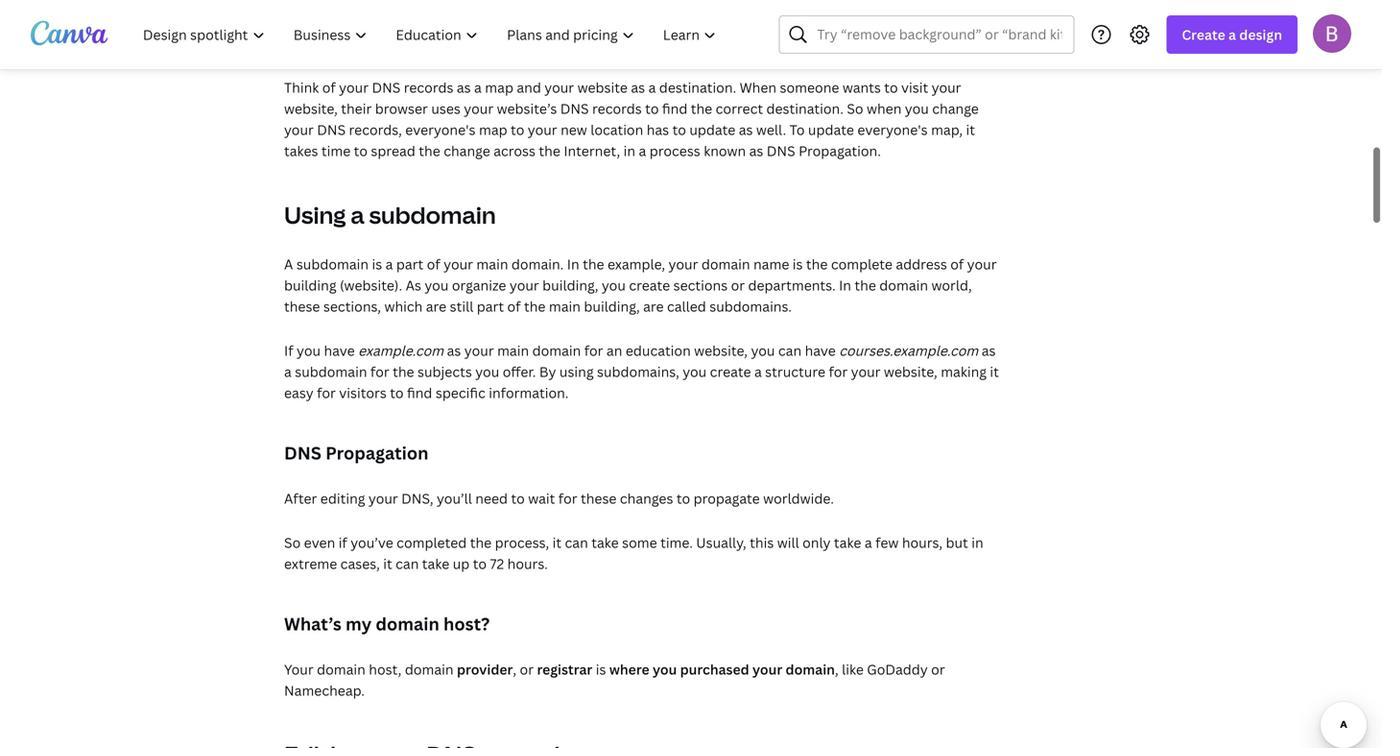 Task type: describe. For each thing, give the bounding box(es) containing it.
a up has
[[649, 78, 656, 97]]

1 horizontal spatial change
[[933, 99, 979, 118]]

what's
[[284, 612, 342, 636]]

their
[[341, 99, 372, 118]]

as right website
[[631, 78, 646, 97]]

the up the departments.
[[807, 255, 828, 273]]

someone
[[780, 78, 840, 97]]

2 are from the left
[[644, 297, 664, 315]]

address
[[896, 255, 948, 273]]

your right and
[[545, 78, 574, 97]]

2 have from the left
[[805, 341, 836, 360]]

your down website's
[[528, 121, 558, 139]]

you down example,
[[602, 276, 626, 294]]

of up world,
[[951, 255, 964, 273]]

dns propagation
[[284, 441, 429, 465]]

the inside so even if you've completed the process, it can take some time. usually, this will only take a few hours, but in extreme cases, it can take up to 72 hours.
[[470, 533, 492, 552]]

dns up after
[[284, 441, 322, 465]]

you up structure in the right of the page
[[751, 341, 775, 360]]

process
[[650, 142, 701, 160]]

propagation
[[326, 441, 429, 465]]

like
[[842, 660, 864, 679]]

some
[[622, 533, 658, 552]]

provider
[[457, 660, 513, 679]]

it down you've
[[383, 555, 393, 573]]

as
[[406, 276, 422, 294]]

domain up sections
[[702, 255, 751, 273]]

visit
[[902, 78, 929, 97]]

create inside a subdomain is a part of your main domain. in the example, your domain name is the complete address of your building (website). as you organize your building, you create sections or departments. in the domain world, these sections, which are still part of the main building, are called subdomains.
[[629, 276, 671, 294]]

called
[[667, 297, 707, 315]]

a inside so even if you've completed the process, it can take some time. usually, this will only take a few hours, but in extreme cases, it can take up to 72 hours.
[[865, 533, 873, 552]]

dns up browser
[[372, 78, 401, 97]]

subdomain inside a subdomain is a part of your main domain. in the example, your domain name is the complete address of your building (website). as you organize your building, you create sections or departments. in the domain world, these sections, which are still part of the main building, are called subdomains.
[[297, 255, 369, 273]]

location
[[591, 121, 644, 139]]

so inside so even if you've completed the process, it can take some time. usually, this will only take a few hours, but in extreme cases, it can take up to 72 hours.
[[284, 533, 301, 552]]

your right visit
[[932, 78, 962, 97]]

2 horizontal spatial take
[[835, 533, 862, 552]]

for inside as a subdomain for the subjects you offer.
[[371, 363, 390, 381]]

domain up namecheap.
[[317, 660, 366, 679]]

bob builder image
[[1314, 14, 1352, 53]]

the left example,
[[583, 255, 605, 273]]

your
[[284, 660, 314, 679]]

1 horizontal spatial take
[[592, 533, 619, 552]]

for right wait
[[559, 489, 578, 508]]

to up across
[[511, 121, 525, 139]]

still
[[450, 297, 474, 315]]

when
[[867, 99, 902, 118]]

you inside as a subdomain for the subjects you offer.
[[476, 363, 500, 381]]

using
[[560, 363, 594, 381]]

but
[[946, 533, 969, 552]]

2 vertical spatial can
[[396, 555, 419, 573]]

create a design
[[1183, 25, 1283, 44]]

0 vertical spatial building,
[[543, 276, 599, 294]]

of inside think of your dns records as a map and your website as a destination. when someone wants to visit your website, their browser uses your website's dns records to find the correct destination. so when you change your dns records, everyone's map to your new location has to update as well. to update everyone's map, it takes time to spread the change across the internet, in a process known as dns propagation.
[[322, 78, 336, 97]]

what's my domain host?
[[284, 612, 490, 636]]

complete
[[832, 255, 893, 273]]

wait
[[528, 489, 555, 508]]

a subdomain is a part of your main domain. in the example, your domain name is the complete address of your building (website). as you organize your building, you create sections or departments. in the domain world, these sections, which are still part of the main building, are called subdomains.
[[284, 255, 997, 315]]

as down correct
[[739, 121, 753, 139]]

to inside so even if you've completed the process, it can take some time. usually, this will only take a few hours, but in extreme cases, it can take up to 72 hours.
[[473, 555, 487, 573]]

to up has
[[646, 99, 659, 118]]

you right if
[[297, 341, 321, 360]]

spread
[[371, 142, 416, 160]]

for left an
[[585, 341, 604, 360]]

it right process,
[[553, 533, 562, 552]]

you'll
[[437, 489, 472, 508]]

for right the easy
[[317, 384, 336, 402]]

design
[[1240, 25, 1283, 44]]

you inside think of your dns records as a map and your website as a destination. when someone wants to visit your website, their browser uses your website's dns records to find the correct destination. so when you change your dns records, everyone's map to your new location has to update as well. to update everyone's map, it takes time to spread the change across the internet, in a process known as dns propagation.
[[905, 99, 930, 118]]

you right as
[[425, 276, 449, 294]]

courses.example.com
[[840, 341, 979, 360]]

your domain host, domain provider , or registrar is where you purchased your domain
[[284, 660, 835, 679]]

in inside think of your dns records as a map and your website as a destination. when someone wants to visit your website, their browser uses your website's dns records to find the correct destination. so when you change your dns records, everyone's map to your new location has to update as well. to update everyone's map, it takes time to spread the change across the internet, in a process known as dns propagation.
[[624, 142, 636, 160]]

1 vertical spatial main
[[549, 297, 581, 315]]

in inside so even if you've completed the process, it can take some time. usually, this will only take a few hours, but in extreme cases, it can take up to 72 hours.
[[972, 533, 984, 552]]

1 horizontal spatial is
[[596, 660, 606, 679]]

need
[[476, 489, 508, 508]]

world,
[[932, 276, 973, 294]]

your up takes
[[284, 121, 314, 139]]

specific
[[436, 384, 486, 402]]

extreme
[[284, 555, 337, 573]]

time.
[[661, 533, 693, 552]]

this
[[750, 533, 774, 552]]

as inside as a subdomain for the subjects you offer.
[[982, 341, 996, 360]]

hours,
[[903, 533, 943, 552]]

your left dns,
[[369, 489, 398, 508]]

to right has
[[673, 121, 687, 139]]

organize
[[452, 276, 507, 294]]

think
[[284, 78, 319, 97]]

a
[[284, 255, 293, 273]]

2 horizontal spatial is
[[793, 255, 803, 273]]

dns down well.
[[767, 142, 796, 160]]

few
[[876, 533, 899, 552]]

to left wait
[[511, 489, 525, 508]]

subdomain for as a subdomain for the subjects you offer.
[[295, 363, 367, 381]]

0 horizontal spatial destination.
[[660, 78, 737, 97]]

usually,
[[697, 533, 747, 552]]

to right time
[[354, 142, 368, 160]]

if
[[339, 533, 347, 552]]

if
[[284, 341, 293, 360]]

a inside as a subdomain for the subjects you offer.
[[284, 363, 292, 381]]

2 update from the left
[[809, 121, 855, 139]]

even
[[304, 533, 335, 552]]

the right across
[[539, 142, 561, 160]]

1 vertical spatial part
[[477, 297, 504, 315]]

domain left like
[[786, 660, 835, 679]]

0 vertical spatial records
[[404, 78, 454, 97]]

structure
[[766, 363, 826, 381]]

completed
[[397, 533, 467, 552]]

1 vertical spatial destination.
[[767, 99, 844, 118]]

your up sections
[[669, 255, 699, 273]]

uses
[[432, 99, 461, 118]]

1 have from the left
[[324, 341, 355, 360]]

by
[[540, 363, 557, 381]]

using
[[284, 199, 346, 230]]

0 vertical spatial can
[[779, 341, 802, 360]]

records,
[[349, 121, 402, 139]]

0 horizontal spatial in
[[567, 255, 580, 273]]

information.
[[489, 384, 569, 402]]

wants
[[843, 78, 882, 97]]

your down domain.
[[510, 276, 539, 294]]

subdomain for using a subdomain
[[369, 199, 496, 230]]

your up their
[[339, 78, 369, 97]]

after
[[284, 489, 317, 508]]

education
[[626, 341, 691, 360]]

you right where
[[653, 660, 677, 679]]

to up when
[[885, 78, 899, 97]]

domain right host,
[[405, 660, 454, 679]]

of down using a subdomain
[[427, 255, 441, 273]]

building
[[284, 276, 337, 294]]

to right changes
[[677, 489, 691, 508]]

a inside a subdomain is a part of your main domain. in the example, your domain name is the complete address of your building (website). as you organize your building, you create sections or departments. in the domain world, these sections, which are still part of the main building, are called subdomains.
[[386, 255, 393, 273]]

new
[[561, 121, 588, 139]]

cases,
[[341, 555, 380, 573]]

when
[[740, 78, 777, 97]]

your right the purchased
[[753, 660, 783, 679]]

it inside think of your dns records as a map and your website as a destination. when someone wants to visit your website, their browser uses your website's dns records to find the correct destination. so when you change your dns records, everyone's map to your new location has to update as well. to update everyone's map, it takes time to spread the change across the internet, in a process known as dns propagation.
[[967, 121, 976, 139]]

an
[[607, 341, 623, 360]]

as a subdomain for the subjects you offer.
[[284, 341, 996, 381]]

you inside by using subdomains, you create a structure for your website, making it easy for visitors to find specific information.
[[683, 363, 707, 381]]

registrar
[[537, 660, 593, 679]]

of down domain.
[[508, 297, 521, 315]]

if you have example.com as your main domain for an education website, you can have courses.example.com
[[284, 341, 982, 360]]

1 vertical spatial can
[[565, 533, 589, 552]]

where
[[610, 660, 650, 679]]

namecheap.
[[284, 681, 365, 700]]

subjects
[[418, 363, 472, 381]]



Task type: locate. For each thing, give the bounding box(es) containing it.
1 horizontal spatial part
[[477, 297, 504, 315]]

host,
[[369, 660, 402, 679]]

these left changes
[[581, 489, 617, 508]]

, like godaddy or namecheap.
[[284, 660, 946, 700]]

2 , from the left
[[835, 660, 839, 679]]

0 horizontal spatial website,
[[284, 99, 338, 118]]

the up 72
[[470, 533, 492, 552]]

map
[[485, 78, 514, 97], [479, 121, 508, 139]]

visitors
[[339, 384, 387, 402]]

a inside by using subdomains, you create a structure for your website, making it easy for visitors to find specific information.
[[755, 363, 762, 381]]

0 horizontal spatial can
[[396, 555, 419, 573]]

1 horizontal spatial can
[[565, 533, 589, 552]]

find up has
[[663, 99, 688, 118]]

making
[[941, 363, 987, 381]]

example.com
[[358, 341, 444, 360]]

0 vertical spatial in
[[567, 255, 580, 273]]

across
[[494, 142, 536, 160]]

have
[[324, 341, 355, 360], [805, 341, 836, 360]]

0 horizontal spatial have
[[324, 341, 355, 360]]

host?
[[444, 612, 490, 636]]

0 horizontal spatial find
[[407, 384, 433, 402]]

a up (website).
[[386, 255, 393, 273]]

worldwide.
[[764, 489, 834, 508]]

subdomain
[[369, 199, 496, 230], [297, 255, 369, 273], [295, 363, 367, 381]]

website, down the courses.example.com
[[884, 363, 938, 381]]

subdomain inside as a subdomain for the subjects you offer.
[[295, 363, 367, 381]]

a left structure in the right of the page
[[755, 363, 762, 381]]

website, inside by using subdomains, you create a structure for your website, making it easy for visitors to find specific information.
[[884, 363, 938, 381]]

your up organize
[[444, 255, 473, 273]]

subdomains.
[[710, 297, 792, 315]]

1 horizontal spatial website,
[[695, 341, 748, 360]]

the down domain.
[[524, 297, 546, 315]]

create inside by using subdomains, you create a structure for your website, making it easy for visitors to find specific information.
[[710, 363, 752, 381]]

takes
[[284, 142, 318, 160]]

0 horizontal spatial is
[[372, 255, 382, 273]]

destination. up correct
[[660, 78, 737, 97]]

will
[[778, 533, 800, 552]]

(website).
[[340, 276, 403, 294]]

or up subdomains.
[[731, 276, 745, 294]]

records
[[404, 78, 454, 97], [593, 99, 642, 118]]

2 vertical spatial subdomain
[[295, 363, 367, 381]]

has
[[647, 121, 670, 139]]

godaddy
[[868, 660, 928, 679]]

only
[[803, 533, 831, 552]]

1 horizontal spatial so
[[847, 99, 864, 118]]

can down completed
[[396, 555, 419, 573]]

subdomain up as
[[369, 199, 496, 230]]

are left called
[[644, 297, 664, 315]]

1 horizontal spatial create
[[710, 363, 752, 381]]

so
[[847, 99, 864, 118], [284, 533, 301, 552]]

a down if
[[284, 363, 292, 381]]

to
[[885, 78, 899, 97], [646, 99, 659, 118], [511, 121, 525, 139], [673, 121, 687, 139], [354, 142, 368, 160], [390, 384, 404, 402], [511, 489, 525, 508], [677, 489, 691, 508], [473, 555, 487, 573]]

1 horizontal spatial have
[[805, 341, 836, 360]]

to
[[790, 121, 805, 139]]

part up as
[[397, 255, 424, 273]]

the left correct
[[691, 99, 713, 118]]

to left 72
[[473, 555, 487, 573]]

so down the wants
[[847, 99, 864, 118]]

1 vertical spatial in
[[972, 533, 984, 552]]

0 vertical spatial main
[[477, 255, 509, 273]]

map left and
[[485, 78, 514, 97]]

in right domain.
[[567, 255, 580, 273]]

1 vertical spatial change
[[444, 142, 491, 160]]

your up subjects
[[465, 341, 494, 360]]

1 vertical spatial these
[[581, 489, 617, 508]]

1 horizontal spatial in
[[839, 276, 852, 294]]

or right godaddy
[[932, 660, 946, 679]]

is up the departments.
[[793, 255, 803, 273]]

0 horizontal spatial so
[[284, 533, 301, 552]]

0 horizontal spatial or
[[520, 660, 534, 679]]

0 horizontal spatial in
[[624, 142, 636, 160]]

update up known
[[690, 121, 736, 139]]

well.
[[757, 121, 787, 139]]

domain.
[[512, 255, 564, 273]]

or inside , like godaddy or namecheap.
[[932, 660, 946, 679]]

1 vertical spatial in
[[839, 276, 852, 294]]

1 horizontal spatial update
[[809, 121, 855, 139]]

dns up time
[[317, 121, 346, 139]]

the right spread
[[419, 142, 441, 160]]

you left offer.
[[476, 363, 500, 381]]

these down building
[[284, 297, 320, 315]]

0 vertical spatial these
[[284, 297, 320, 315]]

is left where
[[596, 660, 606, 679]]

your inside by using subdomains, you create a structure for your website, making it easy for visitors to find specific information.
[[852, 363, 881, 381]]

in right but
[[972, 533, 984, 552]]

top level navigation element
[[131, 15, 733, 54]]

find inside by using subdomains, you create a structure for your website, making it easy for visitors to find specific information.
[[407, 384, 433, 402]]

1 vertical spatial building,
[[584, 297, 640, 315]]

building, down domain.
[[543, 276, 599, 294]]

or
[[731, 276, 745, 294], [520, 660, 534, 679], [932, 660, 946, 679]]

so left even
[[284, 533, 301, 552]]

0 vertical spatial destination.
[[660, 78, 737, 97]]

as down well.
[[750, 142, 764, 160]]

changes
[[620, 489, 674, 508]]

sections,
[[324, 297, 381, 315]]

1 horizontal spatial find
[[663, 99, 688, 118]]

0 horizontal spatial update
[[690, 121, 736, 139]]

main up offer.
[[498, 341, 529, 360]]

update up propagation.
[[809, 121, 855, 139]]

it
[[967, 121, 976, 139], [991, 363, 1000, 381], [553, 533, 562, 552], [383, 555, 393, 573]]

propagation.
[[799, 142, 882, 160]]

your up world,
[[968, 255, 997, 273]]

main down domain.
[[549, 297, 581, 315]]

you down education
[[683, 363, 707, 381]]

building, up an
[[584, 297, 640, 315]]

name
[[754, 255, 790, 273]]

a left few
[[865, 533, 873, 552]]

example,
[[608, 255, 666, 273]]

process,
[[495, 533, 550, 552]]

known
[[704, 142, 746, 160]]

find inside think of your dns records as a map and your website as a destination. when someone wants to visit your website, their browser uses your website's dns records to find the correct destination. so when you change your dns records, everyone's map to your new location has to update as well. to update everyone's map, it takes time to spread the change across the internet, in a process known as dns propagation.
[[663, 99, 688, 118]]

map,
[[932, 121, 963, 139]]

0 vertical spatial map
[[485, 78, 514, 97]]

you've
[[351, 533, 394, 552]]

0 horizontal spatial part
[[397, 255, 424, 273]]

it inside by using subdomains, you create a structure for your website, making it easy for visitors to find specific information.
[[991, 363, 1000, 381]]

your right the uses
[[464, 99, 494, 118]]

1 , from the left
[[513, 660, 517, 679]]

as up the uses
[[457, 78, 471, 97]]

1 are from the left
[[426, 297, 447, 315]]

are left the still
[[426, 297, 447, 315]]

in down complete
[[839, 276, 852, 294]]

time
[[322, 142, 351, 160]]

domain right my
[[376, 612, 440, 636]]

0 horizontal spatial records
[[404, 78, 454, 97]]

change
[[933, 99, 979, 118], [444, 142, 491, 160]]

as
[[457, 78, 471, 97], [631, 78, 646, 97], [739, 121, 753, 139], [750, 142, 764, 160], [447, 341, 461, 360], [982, 341, 996, 360]]

domain down address
[[880, 276, 929, 294]]

records up the uses
[[404, 78, 454, 97]]

a left process
[[639, 142, 647, 160]]

0 vertical spatial so
[[847, 99, 864, 118]]

you
[[905, 99, 930, 118], [425, 276, 449, 294], [602, 276, 626, 294], [297, 341, 321, 360], [751, 341, 775, 360], [476, 363, 500, 381], [683, 363, 707, 381], [653, 660, 677, 679]]

1 horizontal spatial everyone's
[[858, 121, 928, 139]]

1 horizontal spatial in
[[972, 533, 984, 552]]

correct
[[716, 99, 764, 118]]

a inside dropdown button
[[1229, 25, 1237, 44]]

0 vertical spatial find
[[663, 99, 688, 118]]

a right "using"
[[351, 199, 365, 230]]

destination. down someone
[[767, 99, 844, 118]]

1 vertical spatial find
[[407, 384, 433, 402]]

0 vertical spatial change
[[933, 99, 979, 118]]

2 everyone's from the left
[[858, 121, 928, 139]]

website
[[578, 78, 628, 97]]

website, down the think
[[284, 99, 338, 118]]

2 horizontal spatial can
[[779, 341, 802, 360]]

take left some
[[592, 533, 619, 552]]

1 horizontal spatial ,
[[835, 660, 839, 679]]

2 vertical spatial website,
[[884, 363, 938, 381]]

have up structure in the right of the page
[[805, 341, 836, 360]]

dns,
[[402, 489, 434, 508]]

0 horizontal spatial are
[[426, 297, 447, 315]]

part down organize
[[477, 297, 504, 315]]

these inside a subdomain is a part of your main domain. in the example, your domain name is the complete address of your building (website). as you organize your building, you create sections or departments. in the domain world, these sections, which are still part of the main building, are called subdomains.
[[284, 297, 320, 315]]

1 horizontal spatial are
[[644, 297, 664, 315]]

0 vertical spatial subdomain
[[369, 199, 496, 230]]

is up (website).
[[372, 255, 382, 273]]

up
[[453, 555, 470, 573]]

1 vertical spatial map
[[479, 121, 508, 139]]

1 vertical spatial so
[[284, 533, 301, 552]]

or left 'registrar'
[[520, 660, 534, 679]]

create left structure in the right of the page
[[710, 363, 752, 381]]

change up map,
[[933, 99, 979, 118]]

dns up new
[[561, 99, 589, 118]]

my
[[346, 612, 372, 636]]

subdomains,
[[597, 363, 680, 381]]

0 horizontal spatial take
[[422, 555, 450, 573]]

create a design button
[[1167, 15, 1298, 54]]

1 everyone's from the left
[[405, 121, 476, 139]]

so inside think of your dns records as a map and your website as a destination. when someone wants to visit your website, their browser uses your website's dns records to find the correct destination. so when you change your dns records, everyone's map to your new location has to update as well. to update everyone's map, it takes time to spread the change across the internet, in a process known as dns propagation.
[[847, 99, 864, 118]]

1 horizontal spatial records
[[593, 99, 642, 118]]

1 vertical spatial records
[[593, 99, 642, 118]]

and
[[517, 78, 542, 97]]

hours.
[[508, 555, 548, 573]]

0 horizontal spatial everyone's
[[405, 121, 476, 139]]

, left like
[[835, 660, 839, 679]]

think of your dns records as a map and your website as a destination. when someone wants to visit your website, their browser uses your website's dns records to find the correct destination. so when you change your dns records, everyone's map to your new location has to update as well. to update everyone's map, it takes time to spread the change across the internet, in a process known as dns propagation.
[[284, 78, 979, 160]]

a
[[1229, 25, 1237, 44], [474, 78, 482, 97], [649, 78, 656, 97], [639, 142, 647, 160], [351, 199, 365, 230], [386, 255, 393, 273], [284, 363, 292, 381], [755, 363, 762, 381], [865, 533, 873, 552]]

1 horizontal spatial these
[[581, 489, 617, 508]]

the down example.com
[[393, 363, 414, 381]]

website, down subdomains.
[[695, 341, 748, 360]]

these
[[284, 297, 320, 315], [581, 489, 617, 508]]

so even if you've completed the process, it can take some time. usually, this will only take a few hours, but in extreme cases, it can take up to 72 hours.
[[284, 533, 984, 573]]

to inside by using subdomains, you create a structure for your website, making it easy for visitors to find specific information.
[[390, 384, 404, 402]]

1 horizontal spatial or
[[731, 276, 745, 294]]

browser
[[375, 99, 428, 118]]

0 horizontal spatial ,
[[513, 660, 517, 679]]

take right 'only'
[[835, 533, 862, 552]]

2 vertical spatial main
[[498, 341, 529, 360]]

1 horizontal spatial destination.
[[767, 99, 844, 118]]

as up subjects
[[447, 341, 461, 360]]

change down the uses
[[444, 142, 491, 160]]

a left and
[[474, 78, 482, 97]]

for right structure in the right of the page
[[829, 363, 848, 381]]

the down complete
[[855, 276, 877, 294]]

of right the think
[[322, 78, 336, 97]]

domain
[[702, 255, 751, 273], [880, 276, 929, 294], [533, 341, 581, 360], [376, 612, 440, 636], [317, 660, 366, 679], [405, 660, 454, 679], [786, 660, 835, 679]]

of
[[322, 78, 336, 97], [427, 255, 441, 273], [951, 255, 964, 273], [508, 297, 521, 315]]

everyone's down when
[[858, 121, 928, 139]]

, inside , like godaddy or namecheap.
[[835, 660, 839, 679]]

editing
[[321, 489, 365, 508]]

0 vertical spatial in
[[624, 142, 636, 160]]

or inside a subdomain is a part of your main domain. in the example, your domain name is the complete address of your building (website). as you organize your building, you create sections or departments. in the domain world, these sections, which are still part of the main building, are called subdomains.
[[731, 276, 745, 294]]

which
[[385, 297, 423, 315]]

can up structure in the right of the page
[[779, 341, 802, 360]]

0 vertical spatial part
[[397, 255, 424, 273]]

you down visit
[[905, 99, 930, 118]]

create
[[629, 276, 671, 294], [710, 363, 752, 381]]

subdomain up visitors
[[295, 363, 367, 381]]

internet,
[[564, 142, 621, 160]]

destination.
[[660, 78, 737, 97], [767, 99, 844, 118]]

0 horizontal spatial change
[[444, 142, 491, 160]]

take
[[592, 533, 619, 552], [835, 533, 862, 552], [422, 555, 450, 573]]

your
[[339, 78, 369, 97], [545, 78, 574, 97], [932, 78, 962, 97], [464, 99, 494, 118], [284, 121, 314, 139], [528, 121, 558, 139], [444, 255, 473, 273], [669, 255, 699, 273], [968, 255, 997, 273], [510, 276, 539, 294], [465, 341, 494, 360], [852, 363, 881, 381], [369, 489, 398, 508], [753, 660, 783, 679]]

create
[[1183, 25, 1226, 44]]

1 vertical spatial subdomain
[[297, 255, 369, 273]]

domain up by
[[533, 341, 581, 360]]

find
[[663, 99, 688, 118], [407, 384, 433, 402]]

building,
[[543, 276, 599, 294], [584, 297, 640, 315]]

offer.
[[503, 363, 536, 381]]

website,
[[284, 99, 338, 118], [695, 341, 748, 360], [884, 363, 938, 381]]

in
[[567, 255, 580, 273], [839, 276, 852, 294]]

propagate
[[694, 489, 760, 508]]

1 vertical spatial create
[[710, 363, 752, 381]]

map up across
[[479, 121, 508, 139]]

everyone's down the uses
[[405, 121, 476, 139]]

0 horizontal spatial create
[[629, 276, 671, 294]]

sections
[[674, 276, 728, 294]]

have down sections,
[[324, 341, 355, 360]]

0 vertical spatial create
[[629, 276, 671, 294]]

Try "remove background" or "brand kit" search field
[[818, 16, 1063, 53]]

0 horizontal spatial these
[[284, 297, 320, 315]]

take down completed
[[422, 555, 450, 573]]

website, inside think of your dns records as a map and your website as a destination. when someone wants to visit your website, their browser uses your website's dns records to find the correct destination. so when you change your dns records, everyone's map to your new location has to update as well. to update everyone's map, it takes time to spread the change across the internet, in a process known as dns propagation.
[[284, 99, 338, 118]]

website's
[[497, 99, 557, 118]]

2 horizontal spatial or
[[932, 660, 946, 679]]

2 horizontal spatial website,
[[884, 363, 938, 381]]

using a subdomain
[[284, 199, 496, 230]]

the inside as a subdomain for the subjects you offer.
[[393, 363, 414, 381]]

1 vertical spatial website,
[[695, 341, 748, 360]]

can down after editing your dns, you'll need to wait for these changes to propagate worldwide.
[[565, 533, 589, 552]]

1 update from the left
[[690, 121, 736, 139]]

, left 'registrar'
[[513, 660, 517, 679]]

0 vertical spatial website,
[[284, 99, 338, 118]]



Task type: vqa. For each thing, say whether or not it's contained in the screenshot.
the bottommost 'MAIN'
yes



